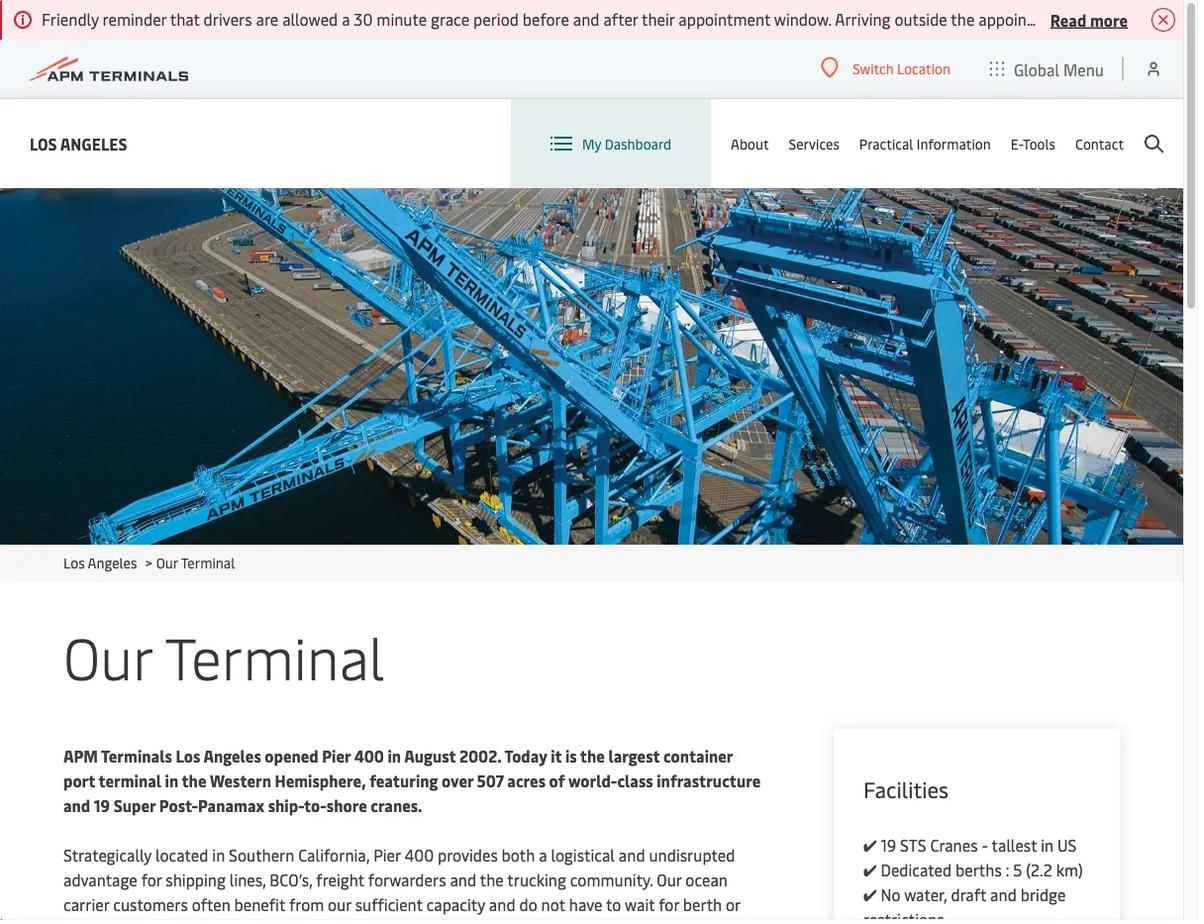 Task type: locate. For each thing, give the bounding box(es) containing it.
1 vertical spatial ✔
[[864, 859, 877, 880]]

ships
[[265, 919, 301, 920]]

e-
[[1011, 134, 1023, 153]]

undisrupted
[[649, 844, 735, 866]]

facilities
[[864, 774, 949, 804]]

2 vertical spatial los
[[176, 745, 200, 767]]

their
[[228, 919, 261, 920]]

in inside the ✔ 19 sts cranes - tallest in us ✔ dedicated berths : 5 (2.2 km) ✔ no water, draft and bridge restrictions
[[1041, 834, 1054, 856]]

0 vertical spatial our
[[156, 553, 178, 572]]

0 horizontal spatial our
[[63, 617, 152, 694]]

to up asian
[[606, 894, 621, 915]]

and down apm
[[63, 795, 90, 816]]

featuring
[[370, 770, 438, 791]]

✔ left no
[[864, 884, 877, 905]]

shore
[[327, 795, 367, 816]]

i.e.
[[524, 919, 542, 920]]

1 horizontal spatial los
[[63, 553, 85, 572]]

400 inside apm terminals los angeles opened pier 400 in august 2002. today it is the largest container port terminal in the western hemisphere, featuring over 507 acres of world-class infrastructure and 19 super post-panamax ship-to-shore cranes.
[[354, 745, 384, 767]]

1 horizontal spatial for
[[659, 894, 679, 915]]

1 horizontal spatial 400
[[405, 844, 434, 866]]

los angeles
[[30, 133, 127, 154]]

1 vertical spatial angeles
[[88, 553, 137, 572]]

angeles for los angeles
[[60, 133, 127, 154]]

2 vertical spatial our
[[657, 869, 682, 890]]

for up customers
[[141, 869, 162, 890]]

delays,
[[471, 919, 520, 920]]

to-
[[304, 795, 327, 816]]

and inside apm terminals los angeles opened pier 400 in august 2002. today it is the largest container port terminal in the western hemisphere, featuring over 507 acres of world-class infrastructure and 19 super post-panamax ship-to-shore cranes.
[[63, 795, 90, 816]]

read
[[1051, 9, 1087, 30]]

in up the featuring
[[388, 745, 401, 767]]

pier up hemisphere,
[[322, 745, 351, 767]]

infrastructure
[[657, 770, 761, 791]]

2 horizontal spatial los
[[176, 745, 200, 767]]

0 horizontal spatial 19
[[94, 795, 110, 816]]

1 horizontal spatial the
[[480, 869, 504, 890]]

0 vertical spatial los
[[30, 133, 57, 154]]

dedicated
[[881, 859, 952, 880]]

tallest
[[992, 834, 1037, 856]]

switch
[[853, 58, 894, 77]]

global
[[1014, 58, 1060, 79]]

1 vertical spatial pier
[[374, 844, 401, 866]]

cranes.
[[371, 795, 422, 816]]

0 horizontal spatial for
[[141, 869, 162, 890]]

1 vertical spatial port
[[637, 919, 667, 920]]

class
[[617, 770, 653, 791]]

a
[[539, 844, 547, 866]]

400 for in
[[354, 745, 384, 767]]

capacity
[[426, 894, 485, 915]]

0 horizontal spatial the
[[182, 770, 206, 791]]

post-
[[159, 795, 198, 816]]

pier inside apm terminals los angeles opened pier 400 in august 2002. today it is the largest container port terminal in the western hemisphere, featuring over 507 acres of world-class infrastructure and 19 super post-panamax ship-to-shore cranes.
[[322, 745, 351, 767]]

strategically
[[63, 844, 152, 866]]

global menu button
[[971, 39, 1124, 99]]

1 horizontal spatial 19
[[881, 834, 897, 856]]

water,
[[904, 884, 947, 905]]

400 up forwarders
[[405, 844, 434, 866]]

freight
[[316, 869, 364, 890]]

in up shipping
[[212, 844, 225, 866]]

0 vertical spatial to
[[606, 894, 621, 915]]

world-
[[568, 770, 617, 791]]

from
[[289, 894, 324, 915]]

0 vertical spatial for
[[141, 869, 162, 890]]

and up delays,
[[489, 894, 516, 915]]

for right wait
[[659, 894, 679, 915]]

in left us
[[1041, 834, 1054, 856]]

2 vertical spatial ✔
[[864, 884, 877, 905]]

angeles
[[60, 133, 127, 154], [88, 553, 137, 572], [203, 745, 261, 767]]

read more button
[[1051, 7, 1128, 32]]

about
[[731, 134, 769, 153]]

pier for california,
[[374, 844, 401, 866]]

✔ left dedicated
[[864, 859, 877, 880]]

0 vertical spatial the
[[580, 745, 605, 767]]

km)
[[1056, 859, 1083, 880]]

400 up the featuring
[[354, 745, 384, 767]]

2 vertical spatial angeles
[[203, 745, 261, 767]]

1 vertical spatial our
[[63, 617, 152, 694]]

practical information
[[859, 134, 991, 153]]

1 horizontal spatial pier
[[374, 844, 401, 866]]

dashboard
[[605, 134, 672, 153]]

19
[[94, 795, 110, 816], [881, 834, 897, 856]]

in up post-
[[165, 770, 178, 791]]

2 horizontal spatial the
[[580, 745, 605, 767]]

1 vertical spatial 400
[[405, 844, 434, 866]]

0 vertical spatial ✔
[[864, 834, 877, 856]]

0 vertical spatial port
[[63, 770, 95, 791]]

1 vertical spatial for
[[659, 894, 679, 915]]

southern
[[229, 844, 294, 866]]

0 horizontal spatial port
[[63, 770, 95, 791]]

apm terminals los angeles opened pier 400 in august 2002. today it is the largest container port terminal in the western hemisphere, featuring over 507 acres of world-class infrastructure and 19 super post-panamax ship-to-shore cranes.
[[63, 745, 761, 816]]

with
[[350, 919, 381, 920]]

los
[[30, 133, 57, 154], [63, 553, 85, 572], [176, 745, 200, 767]]

0 vertical spatial 400
[[354, 745, 384, 767]]

0 horizontal spatial los
[[30, 133, 57, 154]]

our
[[328, 894, 351, 915]]

our
[[156, 553, 178, 572], [63, 617, 152, 694], [657, 869, 682, 890]]

0 vertical spatial angeles
[[60, 133, 127, 154]]

port
[[63, 770, 95, 791], [637, 919, 667, 920]]

provides
[[438, 844, 498, 866]]

hemisphere,
[[275, 770, 366, 791]]

opened
[[265, 745, 319, 767]]

terminals
[[101, 745, 172, 767]]

the up post-
[[182, 770, 206, 791]]

1 horizontal spatial port
[[637, 919, 667, 920]]

more
[[1090, 9, 1128, 30]]

do
[[519, 894, 537, 915]]

19 left sts at right bottom
[[881, 834, 897, 856]]

2 vertical spatial the
[[480, 869, 504, 890]]

1 vertical spatial to
[[576, 919, 591, 920]]

0 vertical spatial pier
[[322, 745, 351, 767]]

largest
[[609, 745, 660, 767]]

5
[[1013, 859, 1023, 880]]

pier inside strategically located in southern california, pier 400 provides both a logistical and undisrupted advantage for shipping lines, bco's, freight forwarders and the trucking community. our ocean carrier customers often benefit from our sufficient capacity and do not have to wait for berth or crane availability when their ships arrive with unexpected delays, i.e. due to asian port congestion
[[374, 844, 401, 866]]

port down apm
[[63, 770, 95, 791]]

the right is
[[580, 745, 605, 767]]

information
[[917, 134, 991, 153]]

practical
[[859, 134, 913, 153]]

1 ✔ from the top
[[864, 834, 877, 856]]

and down the ":"
[[990, 884, 1017, 905]]

to down have
[[576, 919, 591, 920]]

pier for opened
[[322, 745, 351, 767]]

2 horizontal spatial our
[[657, 869, 682, 890]]

400 inside strategically located in southern california, pier 400 provides both a logistical and undisrupted advantage for shipping lines, bco's, freight forwarders and the trucking community. our ocean carrier customers often benefit from our sufficient capacity and do not have to wait for berth or crane availability when their ships arrive with unexpected delays, i.e. due to asian port congestion
[[405, 844, 434, 866]]

port inside strategically located in southern california, pier 400 provides both a logistical and undisrupted advantage for shipping lines, bco's, freight forwarders and the trucking community. our ocean carrier customers often benefit from our sufficient capacity and do not have to wait for berth or crane availability when their ships arrive with unexpected delays, i.e. due to asian port congestion
[[637, 919, 667, 920]]

0 vertical spatial los angeles link
[[30, 131, 127, 156]]

unexpected
[[384, 919, 467, 920]]

los angeles link
[[30, 131, 127, 156], [63, 553, 137, 572]]

0 vertical spatial 19
[[94, 795, 110, 816]]

asian
[[595, 919, 633, 920]]

pier
[[322, 745, 351, 767], [374, 844, 401, 866]]

located
[[155, 844, 208, 866]]

los inside apm terminals los angeles opened pier 400 in august 2002. today it is the largest container port terminal in the western hemisphere, featuring over 507 acres of world-class infrastructure and 19 super post-panamax ship-to-shore cranes.
[[176, 745, 200, 767]]

port down wait
[[637, 919, 667, 920]]

the down provides
[[480, 869, 504, 890]]

1 vertical spatial los
[[63, 553, 85, 572]]

and inside the ✔ 19 sts cranes - tallest in us ✔ dedicated berths : 5 (2.2 km) ✔ no water, draft and bridge restrictions
[[990, 884, 1017, 905]]

port inside apm terminals los angeles opened pier 400 in august 2002. today it is the largest container port terminal in the western hemisphere, featuring over 507 acres of world-class infrastructure and 19 super post-panamax ship-to-shore cranes.
[[63, 770, 95, 791]]

0 horizontal spatial pier
[[322, 745, 351, 767]]

our inside strategically located in southern california, pier 400 provides both a logistical and undisrupted advantage for shipping lines, bco's, freight forwarders and the trucking community. our ocean carrier customers often benefit from our sufficient capacity and do not have to wait for berth or crane availability when their ships arrive with unexpected delays, i.e. due to asian port congestion
[[657, 869, 682, 890]]

forwarders
[[368, 869, 446, 890]]

✔ 19 sts cranes - tallest in us ✔ dedicated berths : 5 (2.2 km) ✔ no water, draft and bridge restrictions
[[864, 834, 1083, 920]]

19 left 'super'
[[94, 795, 110, 816]]

location
[[897, 58, 951, 77]]

berth
[[683, 894, 722, 915]]

tools
[[1023, 134, 1056, 153]]

today
[[504, 745, 547, 767]]

✔
[[864, 834, 877, 856], [864, 859, 877, 880], [864, 884, 877, 905]]

to
[[606, 894, 621, 915], [576, 919, 591, 920]]

0 horizontal spatial 400
[[354, 745, 384, 767]]

0 horizontal spatial to
[[576, 919, 591, 920]]

pier up forwarders
[[374, 844, 401, 866]]

1 vertical spatial 19
[[881, 834, 897, 856]]

0 vertical spatial terminal
[[181, 553, 235, 572]]

✔ left sts at right bottom
[[864, 834, 877, 856]]

and
[[63, 795, 90, 816], [619, 844, 645, 866], [450, 869, 477, 890], [990, 884, 1017, 905], [489, 894, 516, 915]]

and down provides
[[450, 869, 477, 890]]

super
[[114, 795, 156, 816]]

availability
[[106, 919, 182, 920]]

practical information button
[[859, 99, 991, 188]]



Task type: vqa. For each thing, say whether or not it's contained in the screenshot.
Global Home > Way Of Working (Lean)
no



Task type: describe. For each thing, give the bounding box(es) containing it.
19 inside apm terminals los angeles opened pier 400 in august 2002. today it is the largest container port terminal in the western hemisphere, featuring over 507 acres of world-class infrastructure and 19 super post-panamax ship-to-shore cranes.
[[94, 795, 110, 816]]

1 horizontal spatial our
[[156, 553, 178, 572]]

western
[[210, 770, 271, 791]]

1 vertical spatial los angeles link
[[63, 553, 137, 572]]

no
[[881, 884, 901, 905]]

contact button
[[1076, 99, 1124, 188]]

bco's,
[[270, 869, 312, 890]]

cranes
[[930, 834, 978, 856]]

19 inside the ✔ 19 sts cranes - tallest in us ✔ dedicated berths : 5 (2.2 km) ✔ no water, draft and bridge restrictions
[[881, 834, 897, 856]]

of
[[549, 770, 565, 791]]

august
[[404, 745, 456, 767]]

when
[[186, 919, 224, 920]]

berths
[[956, 859, 1002, 880]]

terminal
[[98, 770, 161, 791]]

in inside strategically located in southern california, pier 400 provides both a logistical and undisrupted advantage for shipping lines, bco's, freight forwarders and the trucking community. our ocean carrier customers often benefit from our sufficient capacity and do not have to wait for berth or crane availability when their ships arrive with unexpected delays, i.e. due to asian port congestion
[[212, 844, 225, 866]]

e-tools
[[1011, 134, 1056, 153]]

often
[[192, 894, 230, 915]]

3 ✔ from the top
[[864, 884, 877, 905]]

acres
[[507, 770, 546, 791]]

angeles for los angeles > our terminal
[[88, 553, 137, 572]]

menu
[[1064, 58, 1104, 79]]

sufficient
[[355, 894, 423, 915]]

services
[[789, 134, 840, 153]]

los for los angeles
[[30, 133, 57, 154]]

draft
[[951, 884, 987, 905]]

both
[[502, 844, 535, 866]]

lines,
[[230, 869, 266, 890]]

los for los angeles > our terminal
[[63, 553, 85, 572]]

or
[[726, 894, 740, 915]]

our terminal
[[63, 617, 385, 694]]

california,
[[298, 844, 370, 866]]

apm
[[63, 745, 98, 767]]

switch location button
[[821, 57, 951, 79]]

the inside strategically located in southern california, pier 400 provides both a logistical and undisrupted advantage for shipping lines, bco's, freight forwarders and the trucking community. our ocean carrier customers often benefit from our sufficient capacity and do not have to wait for berth or crane availability when their ships arrive with unexpected delays, i.e. due to asian port congestion
[[480, 869, 504, 890]]

(2.2
[[1026, 859, 1053, 880]]

ocean
[[686, 869, 728, 890]]

ship-
[[268, 795, 304, 816]]

crane
[[63, 919, 102, 920]]

400 for provides
[[405, 844, 434, 866]]

used ship-to-shore (sts) cranes in north america image
[[0, 188, 1184, 545]]

-
[[982, 834, 988, 856]]

angeles inside apm terminals los angeles opened pier 400 in august 2002. today it is the largest container port terminal in the western hemisphere, featuring over 507 acres of world-class infrastructure and 19 super post-panamax ship-to-shore cranes.
[[203, 745, 261, 767]]

my dashboard button
[[551, 99, 672, 188]]

sts
[[900, 834, 927, 856]]

2002.
[[459, 745, 501, 767]]

trucking
[[507, 869, 566, 890]]

shipping
[[166, 869, 226, 890]]

507
[[477, 770, 504, 791]]

>
[[145, 553, 152, 572]]

2 ✔ from the top
[[864, 859, 877, 880]]

wait
[[625, 894, 655, 915]]

my dashboard
[[582, 134, 672, 153]]

customers
[[113, 894, 188, 915]]

switch location
[[853, 58, 951, 77]]

global menu
[[1014, 58, 1104, 79]]

benefit
[[234, 894, 285, 915]]

strategically located in southern california, pier 400 provides both a logistical and undisrupted advantage for shipping lines, bco's, freight forwarders and the trucking community. our ocean carrier customers often benefit from our sufficient capacity and do not have to wait for berth or crane availability when their ships arrive with unexpected delays, i.e. due to asian port congestion
[[63, 844, 767, 920]]

1 vertical spatial the
[[182, 770, 206, 791]]

have
[[569, 894, 603, 915]]

panamax
[[198, 795, 265, 816]]

is
[[565, 745, 577, 767]]

and up community.
[[619, 844, 645, 866]]

restrictions
[[864, 909, 944, 920]]

carrier
[[63, 894, 109, 915]]

contact
[[1076, 134, 1124, 153]]

advantage
[[63, 869, 137, 890]]

logistical
[[551, 844, 615, 866]]

services button
[[789, 99, 840, 188]]

:
[[1006, 859, 1010, 880]]

it
[[551, 745, 562, 767]]

not
[[541, 894, 565, 915]]

1 vertical spatial terminal
[[165, 617, 385, 694]]

over
[[442, 770, 474, 791]]

e-tools button
[[1011, 99, 1056, 188]]

container
[[663, 745, 733, 767]]

1 horizontal spatial to
[[606, 894, 621, 915]]

close alert image
[[1152, 8, 1176, 32]]

los angeles > our terminal
[[63, 553, 235, 572]]



